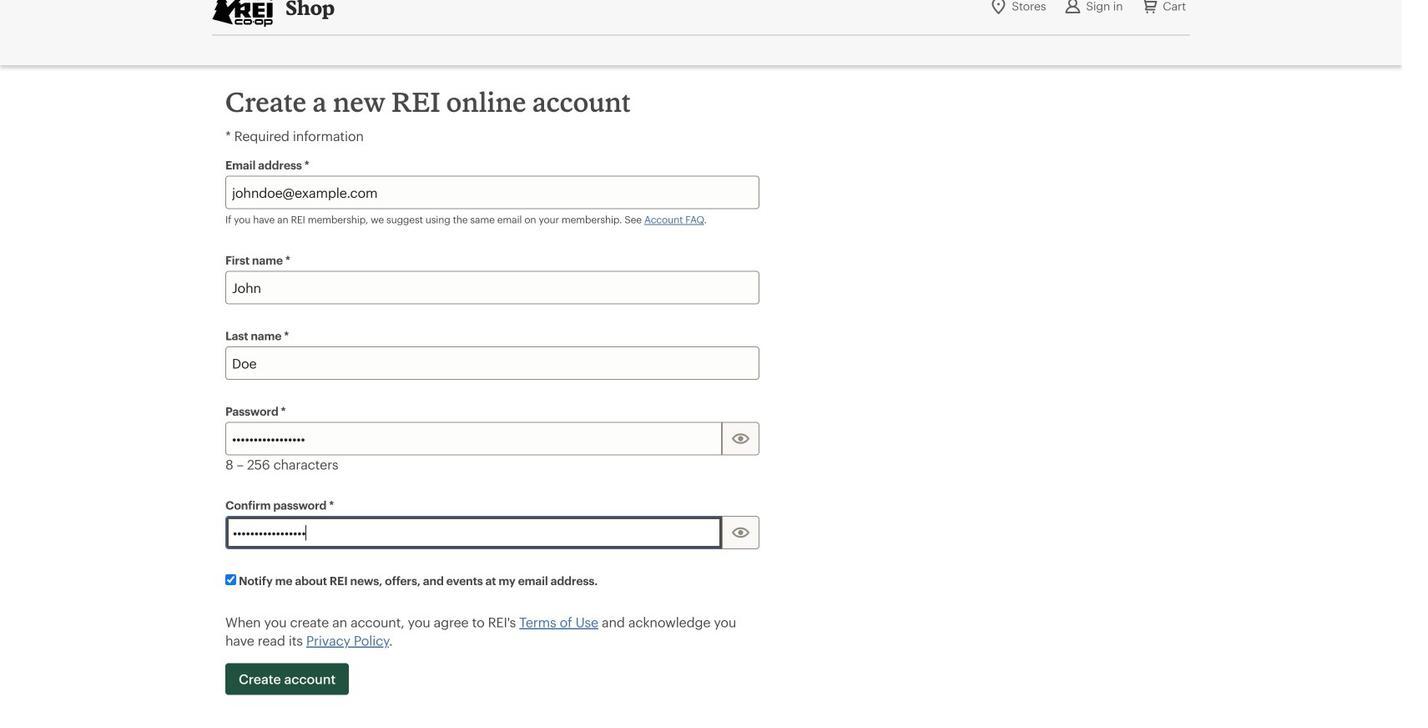 Task type: locate. For each thing, give the bounding box(es) containing it.
None text field
[[225, 271, 760, 304]]

None text field
[[225, 346, 760, 380]]

None checkbox
[[225, 574, 236, 585]]

None password field
[[225, 422, 722, 455], [225, 516, 722, 549], [225, 422, 722, 455], [225, 516, 722, 549]]

go to rei.com home page image
[[212, 0, 273, 28]]

show password image
[[730, 428, 751, 449]]

show password image
[[730, 522, 751, 543]]

None email field
[[225, 176, 760, 209]]



Task type: vqa. For each thing, say whether or not it's contained in the screenshot.
Jacket for LT
no



